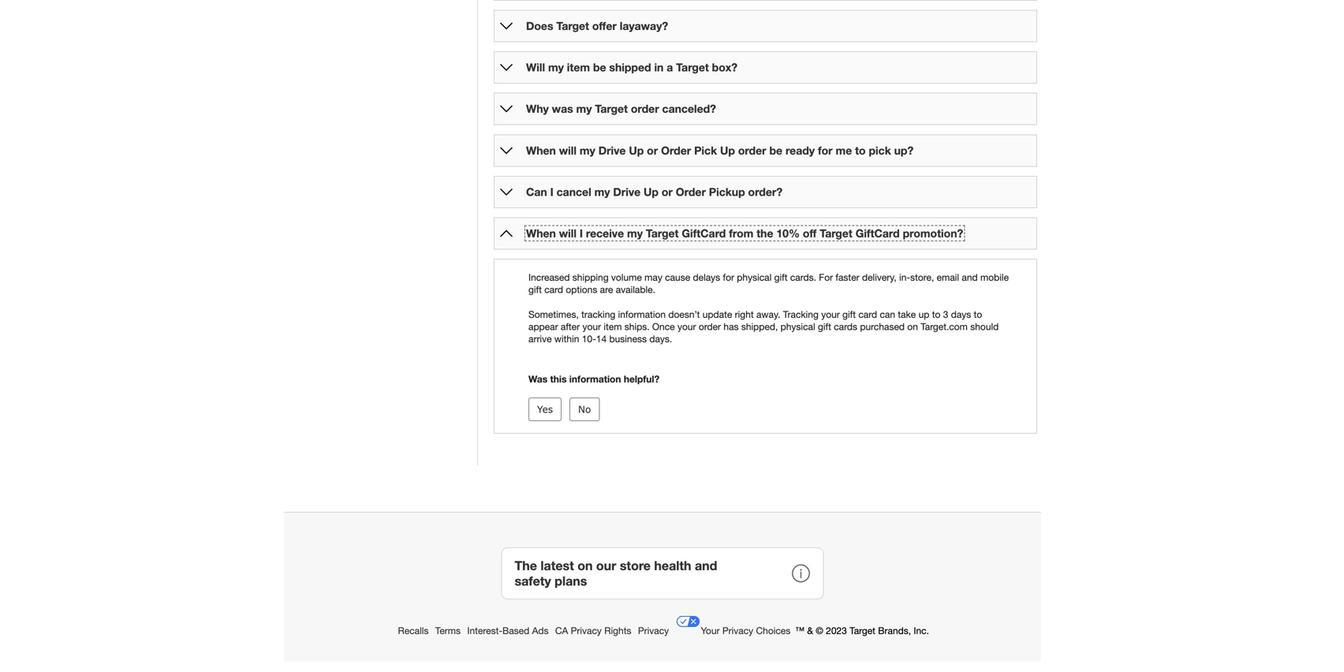 Task type: vqa. For each thing, say whether or not it's contained in the screenshot.
health
yes



Task type: locate. For each thing, give the bounding box(es) containing it.
on down take
[[907, 321, 918, 332]]

i left receive
[[580, 227, 583, 240]]

card
[[544, 284, 563, 295], [858, 309, 877, 320]]

and inside the latest on our store health and safety plans
[[695, 558, 717, 573]]

0 vertical spatial order
[[631, 102, 659, 115]]

&
[[807, 625, 813, 636]]

your down doesn't in the right top of the page
[[678, 321, 696, 332]]

1 vertical spatial on
[[578, 558, 593, 573]]

away.
[[756, 309, 780, 320]]

circle arrow e image left the will
[[500, 61, 513, 74]]

None submit
[[528, 398, 562, 421], [570, 398, 600, 421], [528, 398, 562, 421], [570, 398, 600, 421]]

to for pick
[[855, 144, 866, 157]]

for inside increased shipping volume may cause delays for physical gift cards. for faster delivery, in-store, email and mobile gift card options are available.
[[723, 272, 734, 283]]

after
[[561, 321, 580, 332]]

to up should
[[974, 309, 982, 320]]

giftcard
[[682, 227, 726, 240], [856, 227, 900, 240]]

0 horizontal spatial item
[[567, 61, 590, 74]]

helpful?
[[624, 373, 660, 384]]

be left the ready
[[769, 144, 783, 157]]

up?
[[894, 144, 914, 157]]

1 horizontal spatial physical
[[781, 321, 815, 332]]

2 vertical spatial order
[[699, 321, 721, 332]]

recalls link
[[398, 625, 431, 636]]

target down shipped
[[595, 102, 628, 115]]

shipping
[[572, 272, 609, 283]]

on inside sometimes, tracking information doesn't update right away. tracking your gift card can take up to 3 days to appear after your item ships. once your order has shipped, physical gift cards purchased on target.com should arrive within 10-14 business days.
[[907, 321, 918, 332]]

will left receive
[[559, 227, 577, 240]]

order left the pickup
[[676, 185, 706, 198]]

2 circle arrow e image from the top
[[500, 61, 513, 74]]

days.
[[649, 333, 672, 344]]

your up cards
[[821, 309, 840, 320]]

0 horizontal spatial privacy
[[571, 625, 602, 636]]

1 vertical spatial order
[[738, 144, 766, 157]]

™ & © 2023 target brands, inc.
[[795, 625, 929, 636]]

giftcard up delivery,
[[856, 227, 900, 240]]

to
[[855, 144, 866, 157], [932, 309, 941, 320], [974, 309, 982, 320]]

1 vertical spatial card
[[858, 309, 877, 320]]

0 vertical spatial order
[[661, 144, 691, 157]]

based
[[502, 625, 529, 636]]

order left pick
[[661, 144, 691, 157]]

information for this
[[569, 373, 621, 384]]

to right me
[[855, 144, 866, 157]]

0 horizontal spatial physical
[[737, 272, 772, 283]]

layaway?
[[620, 19, 668, 32]]

circle arrow e image left can
[[500, 186, 513, 198]]

3 circle arrow e image from the top
[[500, 144, 513, 157]]

item inside sometimes, tracking information doesn't update right away. tracking your gift card can take up to 3 days to appear after your item ships. once your order has shipped, physical gift cards purchased on target.com should arrive within 10-14 business days.
[[604, 321, 622, 332]]

circle arrow e image for will my item be shipped in a target box?
[[500, 61, 513, 74]]

terms
[[435, 625, 461, 636]]

faster
[[836, 272, 859, 283]]

pick
[[694, 144, 717, 157]]

can
[[880, 309, 895, 320]]

circle arrow e image left does
[[500, 20, 513, 32]]

0 vertical spatial or
[[647, 144, 658, 157]]

was
[[552, 102, 573, 115]]

for
[[818, 144, 833, 157], [723, 272, 734, 283]]

gift up cards
[[843, 309, 856, 320]]

0 horizontal spatial card
[[544, 284, 563, 295]]

giftcard left from
[[682, 227, 726, 240]]

when
[[526, 144, 556, 157], [526, 227, 556, 240]]

target
[[556, 19, 589, 32], [676, 61, 709, 74], [595, 102, 628, 115], [646, 227, 679, 240], [820, 227, 853, 240], [850, 625, 876, 636]]

14
[[596, 333, 607, 344]]

1 vertical spatial or
[[662, 185, 673, 198]]

cards
[[834, 321, 857, 332]]

my right receive
[[627, 227, 643, 240]]

0 horizontal spatial order
[[631, 102, 659, 115]]

0 horizontal spatial your
[[582, 321, 601, 332]]

your up 10-
[[582, 321, 601, 332]]

1 vertical spatial and
[[695, 558, 717, 573]]

your
[[701, 625, 720, 636]]

pick
[[869, 144, 891, 157]]

circle arrow e image down circle arrow e icon
[[500, 144, 513, 157]]

circle arrow e image for does target offer layaway?
[[500, 20, 513, 32]]

when down why
[[526, 144, 556, 157]]

does target offer layaway?
[[526, 19, 668, 32]]

target right a
[[676, 61, 709, 74]]

0 vertical spatial on
[[907, 321, 918, 332]]

for right delays
[[723, 272, 734, 283]]

will my item be shipped in a target box?
[[526, 61, 738, 74]]

and right email
[[962, 272, 978, 283]]

2 giftcard from the left
[[856, 227, 900, 240]]

1 vertical spatial physical
[[781, 321, 815, 332]]

a
[[667, 61, 673, 74]]

2 horizontal spatial privacy
[[722, 625, 753, 636]]

once
[[652, 321, 675, 332]]

0 vertical spatial information
[[618, 309, 666, 320]]

i right can
[[550, 185, 554, 198]]

item right the will
[[567, 61, 590, 74]]

or up "can i cancel my drive up or order pickup order?" link
[[647, 144, 658, 157]]

privacy
[[571, 625, 602, 636], [638, 625, 669, 636], [722, 625, 753, 636]]

1 horizontal spatial item
[[604, 321, 622, 332]]

be left shipped
[[593, 61, 606, 74]]

drive down why was my target order canceled? link
[[598, 144, 626, 157]]

1 vertical spatial for
[[723, 272, 734, 283]]

©
[[816, 625, 823, 636]]

will for i
[[559, 227, 577, 240]]

or left the pickup
[[662, 185, 673, 198]]

latest
[[541, 558, 574, 573]]

take
[[898, 309, 916, 320]]

order
[[661, 144, 691, 157], [676, 185, 706, 198]]

available.
[[616, 284, 655, 295]]

10%
[[776, 227, 800, 240]]

1 vertical spatial will
[[559, 227, 577, 240]]

and inside increased shipping volume may cause delays for physical gift cards. for faster delivery, in-store, email and mobile gift card options are available.
[[962, 272, 978, 283]]

up left the pickup
[[644, 185, 659, 198]]

2 will from the top
[[559, 227, 577, 240]]

up right pick
[[720, 144, 735, 157]]

1 circle arrow e image from the top
[[500, 20, 513, 32]]

0 horizontal spatial i
[[550, 185, 554, 198]]

privacy right ca on the bottom of the page
[[571, 625, 602, 636]]

logo image
[[676, 609, 701, 634]]

0 horizontal spatial on
[[578, 558, 593, 573]]

are
[[600, 284, 613, 295]]

be
[[593, 61, 606, 74], [769, 144, 783, 157]]

arrive
[[528, 333, 552, 344]]

privacy right your
[[722, 625, 753, 636]]

physical down "tracking"
[[781, 321, 815, 332]]

2023
[[826, 625, 847, 636]]

0 vertical spatial will
[[559, 144, 577, 157]]

up
[[629, 144, 644, 157], [720, 144, 735, 157], [644, 185, 659, 198]]

1 horizontal spatial to
[[932, 309, 941, 320]]

1 will from the top
[[559, 144, 577, 157]]

and right health
[[695, 558, 717, 573]]

health
[[654, 558, 691, 573]]

0 horizontal spatial for
[[723, 272, 734, 283]]

order inside sometimes, tracking information doesn't update right away. tracking your gift card can take up to 3 days to appear after your item ships. once your order has shipped, physical gift cards purchased on target.com should arrive within 10-14 business days.
[[699, 321, 721, 332]]

1 vertical spatial item
[[604, 321, 622, 332]]

ca
[[555, 625, 568, 636]]

1 horizontal spatial order
[[699, 321, 721, 332]]

to left 3
[[932, 309, 941, 320]]

information right this on the left bottom
[[569, 373, 621, 384]]

increased
[[528, 272, 570, 283]]

shipped
[[609, 61, 651, 74]]

1 horizontal spatial giftcard
[[856, 227, 900, 240]]

circle arrow s image
[[500, 227, 513, 240]]

can
[[526, 185, 547, 198]]

2 privacy from the left
[[638, 625, 669, 636]]

ships.
[[625, 321, 650, 332]]

order down update
[[699, 321, 721, 332]]

™
[[795, 625, 805, 636]]

within
[[554, 333, 579, 344]]

on up plans
[[578, 558, 593, 573]]

why was my target order canceled? link
[[526, 102, 716, 115]]

gift down increased
[[528, 284, 542, 295]]

when right circle arrow s icon on the left top of the page
[[526, 227, 556, 240]]

0 horizontal spatial and
[[695, 558, 717, 573]]

your
[[821, 309, 840, 320], [582, 321, 601, 332], [678, 321, 696, 332]]

information inside sometimes, tracking information doesn't update right away. tracking your gift card can take up to 3 days to appear after your item ships. once your order has shipped, physical gift cards purchased on target.com should arrive within 10-14 business days.
[[618, 309, 666, 320]]

0 vertical spatial for
[[818, 144, 833, 157]]

promotion?
[[903, 227, 963, 240]]

0 vertical spatial be
[[593, 61, 606, 74]]

physical
[[737, 272, 772, 283], [781, 321, 815, 332]]

1 vertical spatial order
[[676, 185, 706, 198]]

on inside the latest on our store health and safety plans
[[578, 558, 593, 573]]

0 horizontal spatial giftcard
[[682, 227, 726, 240]]

drive up receive
[[613, 185, 641, 198]]

in
[[654, 61, 664, 74]]

circle arrow e image
[[500, 20, 513, 32], [500, 61, 513, 74], [500, 144, 513, 157], [500, 186, 513, 198]]

1 vertical spatial information
[[569, 373, 621, 384]]

0 vertical spatial and
[[962, 272, 978, 283]]

the
[[515, 558, 537, 573]]

1 when from the top
[[526, 144, 556, 157]]

privacy link
[[638, 625, 672, 636]]

0 vertical spatial card
[[544, 284, 563, 295]]

1 vertical spatial be
[[769, 144, 783, 157]]

volume
[[611, 272, 642, 283]]

privacy right rights
[[638, 625, 669, 636]]

0 vertical spatial drive
[[598, 144, 626, 157]]

3 privacy from the left
[[722, 625, 753, 636]]

can i cancel my drive up or order pickup order?
[[526, 185, 783, 198]]

will down was
[[559, 144, 577, 157]]

0 horizontal spatial to
[[855, 144, 866, 157]]

order down will my item be shipped in a target box?
[[631, 102, 659, 115]]

safety
[[515, 573, 551, 588]]

order up order?
[[738, 144, 766, 157]]

sometimes, tracking information doesn't update right away. tracking your gift card can take up to 3 days to appear after your item ships. once your order has shipped, physical gift cards purchased on target.com should arrive within 10-14 business days.
[[528, 309, 999, 344]]

business
[[609, 333, 647, 344]]

1 horizontal spatial or
[[662, 185, 673, 198]]

recalls
[[398, 625, 429, 636]]

2 when from the top
[[526, 227, 556, 240]]

4 circle arrow e image from the top
[[500, 186, 513, 198]]

card down increased
[[544, 284, 563, 295]]

3
[[943, 309, 948, 320]]

0 vertical spatial when
[[526, 144, 556, 157]]

circle arrow e image for can i cancel my drive up or order pickup order?
[[500, 186, 513, 198]]

1 vertical spatial i
[[580, 227, 583, 240]]

for left me
[[818, 144, 833, 157]]

1 horizontal spatial on
[[907, 321, 918, 332]]

1 horizontal spatial privacy
[[638, 625, 669, 636]]

when will i receive my target giftcard from the 10% off target giftcard promotion? link
[[526, 227, 963, 240]]

0 vertical spatial physical
[[737, 272, 772, 283]]

days
[[951, 309, 971, 320]]

information
[[618, 309, 666, 320], [569, 373, 621, 384]]

drive
[[598, 144, 626, 157], [613, 185, 641, 198]]

item up 14
[[604, 321, 622, 332]]

card up purchased
[[858, 309, 877, 320]]

1 vertical spatial when
[[526, 227, 556, 240]]

in-
[[899, 272, 910, 283]]

0 vertical spatial i
[[550, 185, 554, 198]]

1 horizontal spatial card
[[858, 309, 877, 320]]

0 vertical spatial item
[[567, 61, 590, 74]]

physical up right
[[737, 272, 772, 283]]

information up ships.
[[618, 309, 666, 320]]

order
[[631, 102, 659, 115], [738, 144, 766, 157], [699, 321, 721, 332]]

1 horizontal spatial and
[[962, 272, 978, 283]]

will for my
[[559, 144, 577, 157]]



Task type: describe. For each thing, give the bounding box(es) containing it.
our
[[596, 558, 616, 573]]

gift left cards
[[818, 321, 831, 332]]

ads
[[532, 625, 549, 636]]

1 horizontal spatial for
[[818, 144, 833, 157]]

choices
[[756, 625, 791, 636]]

2 horizontal spatial your
[[821, 309, 840, 320]]

physical inside increased shipping volume may cause delays for physical gift cards. for faster delivery, in-store, email and mobile gift card options are available.
[[737, 272, 772, 283]]

delays
[[693, 272, 720, 283]]

does
[[526, 19, 553, 32]]

my right was
[[576, 102, 592, 115]]

up
[[919, 309, 929, 320]]

circle arrow e image for when will my drive up or order pick up order be ready for me to pick up?
[[500, 144, 513, 157]]

my right the will
[[548, 61, 564, 74]]

the
[[757, 227, 773, 240]]

brands,
[[878, 625, 911, 636]]

terms link
[[435, 625, 463, 636]]

does target offer layaway? link
[[526, 19, 668, 32]]

your privacy choices
[[701, 625, 791, 636]]

delivery,
[[862, 272, 897, 283]]

ready
[[786, 144, 815, 157]]

for
[[819, 272, 833, 283]]

the latest on our store health and safety plans
[[515, 558, 717, 588]]

this
[[550, 373, 567, 384]]

target down can i cancel my drive up or order pickup order? in the top of the page
[[646, 227, 679, 240]]

appear
[[528, 321, 558, 332]]

why was my target order canceled?
[[526, 102, 716, 115]]

1 privacy from the left
[[571, 625, 602, 636]]

options
[[566, 284, 597, 295]]

increased shipping volume may cause delays for physical gift cards. for faster delivery, in-store, email and mobile gift card options are available.
[[528, 272, 1009, 295]]

gift left cards.
[[774, 272, 788, 283]]

up down why was my target order canceled?
[[629, 144, 644, 157]]

has
[[724, 321, 739, 332]]

interest-based ads link
[[467, 625, 551, 636]]

my up cancel
[[580, 144, 595, 157]]

target right off
[[820, 227, 853, 240]]

target right 2023 at the bottom of the page
[[850, 625, 876, 636]]

box?
[[712, 61, 738, 74]]

0 horizontal spatial or
[[647, 144, 658, 157]]

may
[[645, 272, 662, 283]]

2 horizontal spatial order
[[738, 144, 766, 157]]

1 horizontal spatial i
[[580, 227, 583, 240]]

will my item be shipped in a target box? link
[[526, 61, 738, 74]]

circle arrow e image
[[500, 103, 513, 115]]

order?
[[748, 185, 783, 198]]

rights
[[604, 625, 631, 636]]

to for 3
[[932, 309, 941, 320]]

interest-
[[467, 625, 502, 636]]

1 giftcard from the left
[[682, 227, 726, 240]]

will
[[526, 61, 545, 74]]

me
[[836, 144, 852, 157]]

purchased
[[860, 321, 905, 332]]

off
[[803, 227, 817, 240]]

ca privacy rights link
[[555, 625, 634, 636]]

target left the offer
[[556, 19, 589, 32]]

tracking
[[783, 309, 819, 320]]

my right cancel
[[594, 185, 610, 198]]

when for when will i receive my target giftcard from the 10% off target giftcard promotion?
[[526, 227, 556, 240]]

why
[[526, 102, 549, 115]]

1 vertical spatial drive
[[613, 185, 641, 198]]

update
[[703, 309, 732, 320]]

when will my drive up or order pick up order be ready for me to pick up?
[[526, 144, 914, 157]]

card inside increased shipping volume may cause delays for physical gift cards. for faster delivery, in-store, email and mobile gift card options are available.
[[544, 284, 563, 295]]

your privacy choices link
[[676, 609, 793, 636]]

0 horizontal spatial be
[[593, 61, 606, 74]]

2 horizontal spatial to
[[974, 309, 982, 320]]

mobile
[[980, 272, 1009, 283]]

physical inside sometimes, tracking information doesn't update right away. tracking your gift card can take up to 3 days to appear after your item ships. once your order has shipped, physical gift cards purchased on target.com should arrive within 10-14 business days.
[[781, 321, 815, 332]]

card inside sometimes, tracking information doesn't update right away. tracking your gift card can take up to 3 days to appear after your item ships. once your order has shipped, physical gift cards purchased on target.com should arrive within 10-14 business days.
[[858, 309, 877, 320]]

10-
[[582, 333, 596, 344]]

when will my drive up or order pick up order be ready for me to pick up? link
[[526, 144, 914, 157]]

the latest on our store health and safety plans link
[[501, 547, 824, 600]]

email
[[937, 272, 959, 283]]

receive
[[586, 227, 624, 240]]

right
[[735, 309, 754, 320]]

1 horizontal spatial be
[[769, 144, 783, 157]]

should
[[970, 321, 999, 332]]

when will i receive my target giftcard from the 10% off target giftcard promotion?
[[526, 227, 963, 240]]

1 horizontal spatial your
[[678, 321, 696, 332]]

shipped,
[[741, 321, 778, 332]]

cause
[[665, 272, 690, 283]]

was
[[528, 373, 548, 384]]

tracking
[[581, 309, 615, 320]]

plans
[[555, 573, 587, 588]]

cards.
[[790, 272, 816, 283]]

canceled?
[[662, 102, 716, 115]]

recalls terms interest-based ads ca privacy rights privacy
[[398, 625, 672, 636]]

sometimes,
[[528, 309, 579, 320]]

offer
[[592, 19, 617, 32]]

store
[[620, 558, 651, 573]]

cancel
[[557, 185, 591, 198]]

when for when will my drive up or order pick up order be ready for me to pick up?
[[526, 144, 556, 157]]

information for tracking
[[618, 309, 666, 320]]



